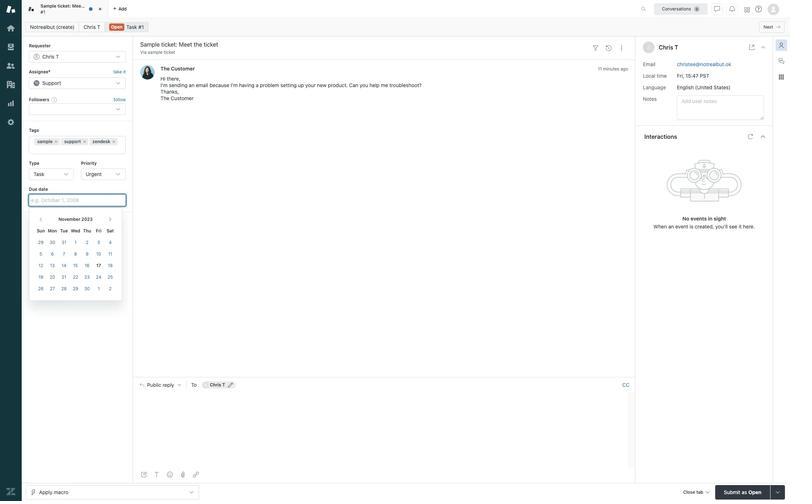 Task type: describe. For each thing, give the bounding box(es) containing it.
insert emojis image
[[167, 472, 173, 478]]

hide composer image
[[382, 374, 387, 380]]

fri,
[[677, 73, 685, 79]]

it inside the no events in sight when an event is created, you'll see it here.
[[739, 223, 742, 229]]

5
[[40, 251, 42, 257]]

filter image
[[593, 45, 599, 51]]

public reply
[[147, 382, 174, 388]]

sample
[[41, 3, 56, 9]]

21
[[62, 274, 66, 280]]

27
[[50, 286, 55, 291]]

november
[[58, 217, 80, 222]]

ticket inside sample ticket: meet the ticket #1
[[92, 3, 104, 9]]

followers element
[[29, 103, 126, 115]]

your
[[306, 82, 316, 88]]

support
[[42, 80, 61, 86]]

main element
[[0, 0, 22, 501]]

see
[[730, 223, 738, 229]]

ticket:
[[57, 3, 71, 9]]

Add user notes text field
[[677, 95, 765, 120]]

you'll
[[716, 223, 728, 229]]

1 vertical spatial open
[[749, 489, 762, 495]]

1 horizontal spatial 2
[[109, 286, 112, 291]]

apply macro
[[39, 489, 68, 495]]

chris right user image
[[659, 44, 674, 51]]

remove image for sample
[[54, 139, 58, 144]]

#1 inside sample ticket: meet the ticket #1
[[41, 9, 45, 15]]

tabs tab list
[[22, 0, 634, 18]]

due
[[29, 187, 37, 192]]

here.
[[744, 223, 755, 229]]

sample ticket: meet the ticket #1
[[41, 3, 104, 15]]

secondary element
[[22, 20, 791, 34]]

1 the from the top
[[161, 66, 170, 72]]

9
[[86, 251, 89, 257]]

chris inside requester element
[[42, 54, 54, 60]]

zendesk support image
[[6, 5, 16, 14]]

remove image
[[82, 139, 87, 144]]

notrealbut (create)
[[30, 24, 75, 30]]

customers image
[[6, 61, 16, 71]]

christee@notrealbut.ok image
[[203, 382, 209, 388]]

support
[[64, 139, 81, 144]]

product.
[[328, 82, 348, 88]]

sat
[[107, 228, 114, 234]]

notes
[[643, 96, 657, 102]]

23
[[84, 274, 90, 280]]

3
[[97, 240, 100, 245]]

close image
[[97, 5, 104, 13]]

hi
[[161, 76, 165, 82]]

sight
[[714, 215, 726, 222]]

customer context image
[[779, 42, 785, 48]]

ticket actions image
[[619, 45, 625, 51]]

chris right christee@notrealbut.ok image
[[210, 382, 221, 388]]

local
[[643, 73, 656, 79]]

6
[[51, 251, 54, 257]]

mon
[[48, 228, 57, 234]]

Due date field
[[29, 195, 126, 206]]

you
[[360, 82, 368, 88]]

apps image
[[779, 74, 785, 80]]

the customer link
[[161, 66, 195, 72]]

no events in sight when an event is created, you'll see it here.
[[654, 215, 755, 229]]

draft mode image
[[141, 472, 147, 478]]

requester
[[29, 43, 51, 48]]

events image
[[606, 45, 612, 51]]

task for task #1
[[126, 24, 137, 30]]

wed
[[71, 228, 80, 234]]

public reply button
[[133, 378, 187, 393]]

0 vertical spatial sample
[[148, 50, 163, 55]]

urgent
[[86, 171, 102, 177]]

20
[[50, 274, 55, 280]]

15:47
[[686, 73, 699, 79]]

get started image
[[6, 24, 16, 33]]

format text image
[[154, 472, 160, 478]]

13
[[50, 263, 55, 268]]

the
[[84, 3, 91, 9]]

11 for 11 minutes ago
[[598, 66, 602, 72]]

priority
[[81, 160, 97, 166]]

language
[[643, 84, 666, 90]]

meet
[[72, 3, 83, 9]]

t right user image
[[675, 44, 679, 51]]

views image
[[6, 42, 16, 52]]

via sample ticket
[[140, 50, 175, 55]]

date
[[39, 187, 48, 192]]

assignee*
[[29, 69, 50, 75]]

fri, 15:47 pst
[[677, 73, 710, 79]]

conversations button
[[655, 3, 708, 15]]

hi there, i'm sending an email because i'm having a problem setting up your new product. can you help me troubleshoot? thanks, the customer
[[161, 76, 422, 101]]

zendesk
[[93, 139, 110, 144]]

button displays agent's chat status as invisible. image
[[715, 6, 720, 12]]

cc
[[623, 382, 630, 388]]

there,
[[167, 76, 180, 82]]

problem
[[260, 82, 279, 88]]

no
[[683, 215, 690, 222]]

add button
[[108, 0, 131, 18]]

2 i'm from the left
[[231, 82, 238, 88]]

add attachment image
[[180, 472, 186, 478]]

15
[[73, 263, 78, 268]]

user image
[[648, 46, 651, 49]]

when
[[654, 223, 667, 229]]

follow
[[114, 97, 126, 102]]

email
[[643, 61, 656, 67]]

urgent button
[[81, 169, 126, 180]]

0 vertical spatial customer
[[171, 66, 195, 72]]

info on adding followers image
[[51, 97, 57, 103]]

18
[[108, 263, 113, 268]]

interactions
[[645, 133, 678, 140]]

Subject field
[[139, 40, 588, 49]]

can
[[349, 82, 359, 88]]

8
[[74, 251, 77, 257]]

minutes
[[604, 66, 620, 72]]

12
[[39, 263, 43, 268]]

0 horizontal spatial 30
[[50, 240, 55, 245]]

follow button
[[114, 97, 126, 103]]



Task type: locate. For each thing, give the bounding box(es) containing it.
0 vertical spatial 1
[[75, 240, 77, 245]]

1 vertical spatial sample
[[37, 139, 53, 144]]

0 vertical spatial 30
[[50, 240, 55, 245]]

ticket right the the
[[92, 3, 104, 9]]

close image
[[761, 44, 767, 50]]

#1 inside secondary element
[[138, 24, 144, 30]]

0 vertical spatial an
[[189, 82, 195, 88]]

1 down 24
[[98, 286, 100, 291]]

chris t
[[84, 24, 100, 30], [659, 44, 679, 51], [42, 54, 59, 60], [210, 382, 225, 388]]

0 horizontal spatial i'm
[[161, 82, 168, 88]]

17
[[96, 263, 101, 268]]

1 vertical spatial 30
[[84, 286, 90, 291]]

zendesk image
[[6, 487, 16, 497]]

0 horizontal spatial remove image
[[54, 139, 58, 144]]

close tab button
[[680, 485, 713, 501]]

sending
[[169, 82, 188, 88]]

the down "thanks,"
[[161, 95, 169, 101]]

add
[[119, 6, 127, 11]]

followers
[[29, 97, 49, 102]]

0 vertical spatial it
[[123, 69, 126, 75]]

t inside requester element
[[56, 54, 59, 60]]

zendesk products image
[[745, 7, 750, 12]]

english (united states)
[[677, 84, 731, 90]]

14
[[62, 263, 66, 268]]

remove image right zendesk
[[112, 139, 116, 144]]

i'm down hi
[[161, 82, 168, 88]]

open
[[111, 24, 123, 30], [749, 489, 762, 495]]

25
[[108, 274, 113, 280]]

the up hi
[[161, 66, 170, 72]]

notrealbut
[[30, 24, 55, 30]]

1 horizontal spatial 29
[[73, 286, 78, 291]]

1 vertical spatial 2
[[109, 286, 112, 291]]

1 horizontal spatial #1
[[138, 24, 144, 30]]

1 vertical spatial task
[[34, 171, 44, 177]]

help
[[370, 82, 380, 88]]

11 left minutes
[[598, 66, 602, 72]]

ago
[[621, 66, 629, 72]]

customer
[[171, 66, 195, 72], [171, 95, 194, 101]]

close tab
[[684, 489, 704, 495]]

local time
[[643, 73, 667, 79]]

customer up "there," at the left of page
[[171, 66, 195, 72]]

i'm
[[161, 82, 168, 88], [231, 82, 238, 88]]

add link (cmd k) image
[[193, 472, 199, 478]]

1 i'm from the left
[[161, 82, 168, 88]]

take it button
[[113, 68, 126, 76]]

1 vertical spatial the
[[161, 95, 169, 101]]

apply
[[39, 489, 52, 495]]

open right as
[[749, 489, 762, 495]]

30 down 23
[[84, 286, 90, 291]]

an inside hi there, i'm sending an email because i'm having a problem setting up your new product. can you help me troubleshoot? thanks, the customer
[[189, 82, 195, 88]]

11 minutes ago text field
[[598, 66, 629, 72]]

task for task
[[34, 171, 44, 177]]

email
[[196, 82, 208, 88]]

requester element
[[29, 51, 126, 63]]

it
[[123, 69, 126, 75], [739, 223, 742, 229]]

displays possible ticket submission types image
[[775, 489, 781, 495]]

edit user image
[[228, 383, 233, 388]]

30 left 31
[[50, 240, 55, 245]]

chris down the the
[[84, 24, 96, 30]]

task inside popup button
[[34, 171, 44, 177]]

task button
[[29, 169, 74, 180]]

chris t inside secondary element
[[84, 24, 100, 30]]

thu
[[83, 228, 91, 234]]

2023
[[81, 217, 93, 222]]

take
[[113, 69, 122, 75]]

avatar image
[[140, 65, 155, 80]]

customer down sending
[[171, 95, 194, 101]]

t inside 'chris t' link
[[97, 24, 100, 30]]

tue
[[60, 228, 68, 234]]

1 remove image from the left
[[54, 139, 58, 144]]

26
[[38, 286, 44, 291]]

public
[[147, 382, 161, 388]]

0 vertical spatial the
[[161, 66, 170, 72]]

submit as open
[[724, 489, 762, 495]]

22
[[73, 274, 78, 280]]

0 horizontal spatial 11
[[108, 251, 112, 257]]

close
[[684, 489, 696, 495]]

1 horizontal spatial 1
[[98, 286, 100, 291]]

states)
[[714, 84, 731, 90]]

1 horizontal spatial ticket
[[164, 50, 175, 55]]

admin image
[[6, 118, 16, 127]]

0 vertical spatial 11
[[598, 66, 602, 72]]

chris t inside requester element
[[42, 54, 59, 60]]

it right see
[[739, 223, 742, 229]]

0 horizontal spatial it
[[123, 69, 126, 75]]

assignee* element
[[29, 77, 126, 89]]

to
[[191, 382, 197, 388]]

1 horizontal spatial 30
[[84, 286, 90, 291]]

sun mon tue wed thu
[[37, 228, 91, 234]]

1 horizontal spatial open
[[749, 489, 762, 495]]

open inside secondary element
[[111, 24, 123, 30]]

2 down 25
[[109, 286, 112, 291]]

open left the "task #1"
[[111, 24, 123, 30]]

t left edit user image
[[222, 382, 225, 388]]

tags
[[29, 128, 39, 133]]

t down close icon
[[97, 24, 100, 30]]

0 vertical spatial open
[[111, 24, 123, 30]]

christee@notrealbut.ok
[[677, 61, 732, 67]]

chris t link
[[79, 22, 105, 32]]

type
[[29, 160, 39, 166]]

1 vertical spatial it
[[739, 223, 742, 229]]

tab containing sample ticket: meet the ticket
[[22, 0, 108, 18]]

user image
[[647, 45, 651, 50]]

an inside the no events in sight when an event is created, you'll see it here.
[[669, 223, 674, 229]]

i'm left having
[[231, 82, 238, 88]]

0 vertical spatial 29
[[38, 240, 44, 245]]

2 remove image from the left
[[112, 139, 116, 144]]

0 horizontal spatial 29
[[38, 240, 44, 245]]

chris t down requester
[[42, 54, 59, 60]]

because
[[210, 82, 229, 88]]

it right take
[[123, 69, 126, 75]]

#1 up "via"
[[138, 24, 144, 30]]

chris
[[84, 24, 96, 30], [659, 44, 674, 51], [42, 54, 54, 60], [210, 382, 221, 388]]

2
[[86, 240, 88, 245], [109, 286, 112, 291]]

sample right "via"
[[148, 50, 163, 55]]

28
[[61, 286, 67, 291]]

ticket up the customer
[[164, 50, 175, 55]]

1 horizontal spatial an
[[669, 223, 674, 229]]

events
[[691, 215, 707, 222]]

reply
[[163, 382, 174, 388]]

1 vertical spatial 29
[[73, 286, 78, 291]]

1 horizontal spatial task
[[126, 24, 137, 30]]

new
[[317, 82, 327, 88]]

24
[[96, 274, 101, 280]]

0 horizontal spatial an
[[189, 82, 195, 88]]

chris down requester
[[42, 54, 54, 60]]

get help image
[[756, 6, 762, 12]]

1 horizontal spatial 11
[[598, 66, 602, 72]]

30
[[50, 240, 55, 245], [84, 286, 90, 291]]

notrealbut (create) button
[[25, 22, 79, 32]]

an
[[189, 82, 195, 88], [669, 223, 674, 229]]

chris t down close icon
[[84, 24, 100, 30]]

29 right the "28"
[[73, 286, 78, 291]]

1 horizontal spatial remove image
[[112, 139, 116, 144]]

1 right 31
[[75, 240, 77, 245]]

0 horizontal spatial 2
[[86, 240, 88, 245]]

0 vertical spatial #1
[[41, 9, 45, 15]]

1 vertical spatial #1
[[138, 24, 144, 30]]

1 horizontal spatial sample
[[148, 50, 163, 55]]

customer inside hi there, i'm sending an email because i'm having a problem setting up your new product. can you help me troubleshoot? thanks, the customer
[[171, 95, 194, 101]]

0 horizontal spatial ticket
[[92, 3, 104, 9]]

an left the event
[[669, 223, 674, 229]]

reporting image
[[6, 99, 16, 108]]

0 vertical spatial task
[[126, 24, 137, 30]]

remove image for zendesk
[[112, 139, 116, 144]]

tab
[[697, 489, 704, 495]]

0 horizontal spatial #1
[[41, 9, 45, 15]]

2 the from the top
[[161, 95, 169, 101]]

0 horizontal spatial 1
[[75, 240, 77, 245]]

29
[[38, 240, 44, 245], [73, 286, 78, 291]]

an left email
[[189, 82, 195, 88]]

task
[[126, 24, 137, 30], [34, 171, 44, 177]]

1 horizontal spatial i'm
[[231, 82, 238, 88]]

11 right 10
[[108, 251, 112, 257]]

organizations image
[[6, 80, 16, 89]]

#1 down sample
[[41, 9, 45, 15]]

(create)
[[56, 24, 75, 30]]

task #1
[[126, 24, 144, 30]]

remove image
[[54, 139, 58, 144], [112, 139, 116, 144]]

1 horizontal spatial it
[[739, 223, 742, 229]]

0 horizontal spatial sample
[[37, 139, 53, 144]]

chris t right christee@notrealbut.ok image
[[210, 382, 225, 388]]

remove image left support on the top left of the page
[[54, 139, 58, 144]]

up
[[298, 82, 304, 88]]

10
[[96, 251, 101, 257]]

having
[[239, 82, 255, 88]]

task down add
[[126, 24, 137, 30]]

2 left 3
[[86, 240, 88, 245]]

0 horizontal spatial open
[[111, 24, 123, 30]]

via
[[140, 50, 147, 55]]

1 vertical spatial customer
[[171, 95, 194, 101]]

tab
[[22, 0, 108, 18]]

chris inside secondary element
[[84, 24, 96, 30]]

me
[[381, 82, 388, 88]]

the customer
[[161, 66, 195, 72]]

16
[[85, 263, 90, 268]]

11 minutes ago
[[598, 66, 629, 72]]

the inside hi there, i'm sending an email because i'm having a problem setting up your new product. can you help me troubleshoot? thanks, the customer
[[161, 95, 169, 101]]

19
[[38, 274, 43, 280]]

as
[[742, 489, 748, 495]]

29 up 5
[[38, 240, 44, 245]]

0 vertical spatial 2
[[86, 240, 88, 245]]

is
[[690, 223, 694, 229]]

0 horizontal spatial task
[[34, 171, 44, 177]]

11 for 11
[[108, 251, 112, 257]]

sample down tags
[[37, 139, 53, 144]]

next button
[[760, 21, 785, 33]]

t up support
[[56, 54, 59, 60]]

pst
[[700, 73, 710, 79]]

it inside button
[[123, 69, 126, 75]]

next
[[764, 24, 774, 30]]

fri
[[96, 228, 101, 234]]

0 vertical spatial ticket
[[92, 3, 104, 9]]

view more details image
[[749, 44, 755, 50]]

1 vertical spatial 1
[[98, 286, 100, 291]]

t
[[97, 24, 100, 30], [675, 44, 679, 51], [56, 54, 59, 60], [222, 382, 225, 388]]

1 vertical spatial ticket
[[164, 50, 175, 55]]

notifications image
[[730, 6, 736, 12]]

1 vertical spatial an
[[669, 223, 674, 229]]

task inside secondary element
[[126, 24, 137, 30]]

chris t right user image
[[659, 44, 679, 51]]

1 vertical spatial 11
[[108, 251, 112, 257]]

task down type
[[34, 171, 44, 177]]

31
[[62, 240, 66, 245]]



Task type: vqa. For each thing, say whether or not it's contained in the screenshot.
Due date field
yes



